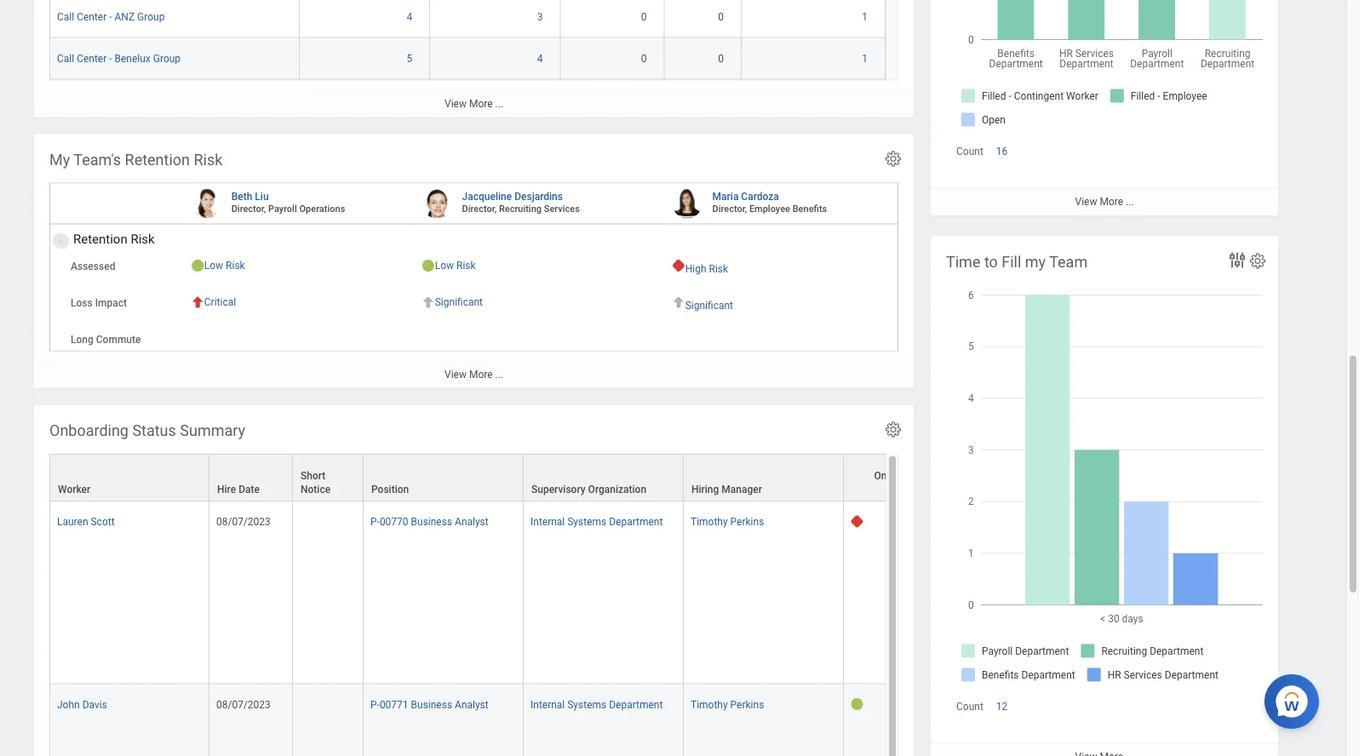 Task type: locate. For each thing, give the bounding box(es) containing it.
internal systems department
[[531, 516, 663, 528], [531, 699, 663, 711]]

0 vertical spatial timothy perkins
[[691, 516, 764, 528]]

low risk link down jacqueline
[[435, 256, 476, 272]]

long commute
[[71, 334, 141, 346]]

1 count from the top
[[957, 146, 984, 158]]

1 1 button from the top
[[862, 10, 871, 24]]

1 cell from the top
[[293, 502, 364, 685]]

time to fill my team
[[946, 253, 1088, 271]]

0 vertical spatial timothy perkins link
[[691, 513, 764, 528]]

1 p- from the top
[[371, 516, 380, 528]]

view more ...
[[445, 98, 503, 110], [1075, 196, 1134, 208], [445, 369, 503, 381]]

configure time to fill my team image
[[1249, 252, 1267, 271]]

jacqueline desjardins
[[462, 191, 563, 203]]

1 vertical spatial 1
[[862, 53, 868, 65]]

1 vertical spatial systems
[[568, 699, 607, 711]]

row
[[49, 0, 886, 38], [49, 38, 886, 80], [49, 454, 1359, 503], [49, 502, 1359, 685], [49, 685, 1359, 756]]

0 horizontal spatial onboarding
[[49, 422, 129, 440]]

beth liu
[[231, 191, 269, 203]]

assessed
[[71, 261, 115, 273]]

1 for 3
[[862, 11, 868, 23]]

internal
[[531, 516, 565, 528], [531, 699, 565, 711]]

low risk up critical link
[[204, 260, 245, 272]]

onboarding up progress
[[874, 470, 928, 482]]

1 vertical spatial view
[[1075, 196, 1097, 208]]

0 vertical spatial more
[[469, 98, 493, 110]]

0 horizontal spatial low risk
[[204, 260, 245, 272]]

1 vertical spatial 1 button
[[862, 52, 871, 66]]

view more ... inside headcount plan to pipeline element
[[445, 98, 503, 110]]

analyst right 00771
[[455, 699, 489, 711]]

call center - benelux group link
[[57, 50, 181, 65]]

0 vertical spatial ...
[[495, 98, 503, 110]]

call down call center - anz group
[[57, 53, 74, 65]]

more inside headcount plan to pipeline element
[[469, 98, 493, 110]]

more inside headcount & open positions element
[[1100, 196, 1124, 208]]

... inside headcount & open positions element
[[1126, 196, 1134, 208]]

director, down jacqueline
[[462, 204, 497, 214]]

1 vertical spatial ...
[[1126, 196, 1134, 208]]

group
[[137, 11, 165, 23], [153, 53, 181, 65]]

1 vertical spatial -
[[109, 53, 112, 65]]

2 systems from the top
[[568, 699, 607, 711]]

beth liu link
[[231, 187, 269, 203]]

1 director, from the left
[[231, 204, 266, 214]]

organization
[[588, 484, 647, 496]]

1 vertical spatial onboarding
[[874, 470, 928, 482]]

4 up 5
[[407, 11, 412, 23]]

2 cell from the top
[[293, 685, 364, 756]]

1 vertical spatial view more ...
[[1075, 196, 1134, 208]]

0 horizontal spatial 4 button
[[407, 10, 415, 24]]

onboarding
[[49, 422, 129, 440], [874, 470, 928, 482]]

p-00770 business analyst
[[371, 516, 489, 528]]

1 timothy from the top
[[691, 516, 728, 528]]

1 - from the top
[[109, 11, 112, 23]]

timothy perkins for 40%
[[691, 516, 764, 528]]

hiring manager button
[[684, 455, 843, 501]]

call center - anz group
[[57, 11, 165, 23]]

2 vertical spatial view more ... link
[[34, 360, 914, 388]]

0 vertical spatial 4
[[407, 11, 412, 23]]

p- for 00770
[[371, 516, 380, 528]]

1 business from the top
[[411, 516, 452, 528]]

2 timothy perkins link from the top
[[691, 696, 764, 711]]

perkins for 90%
[[731, 699, 764, 711]]

1 internal systems department link from the top
[[531, 513, 663, 528]]

1 low from the left
[[204, 260, 223, 272]]

position column header
[[364, 454, 524, 503]]

0 vertical spatial call
[[57, 11, 74, 23]]

timothy perkins link for 40%
[[691, 513, 764, 528]]

count left 12
[[957, 701, 984, 713]]

1 call from the top
[[57, 11, 74, 23]]

timothy for 90%
[[691, 699, 728, 711]]

onboarding progress button
[[844, 455, 935, 501]]

director, for maria
[[713, 204, 747, 214]]

1 center from the top
[[77, 11, 107, 23]]

1 button
[[862, 10, 871, 24], [862, 52, 871, 66]]

group for call center - anz group
[[137, 11, 165, 23]]

timothy
[[691, 516, 728, 528], [691, 699, 728, 711]]

0
[[641, 11, 647, 23], [718, 11, 724, 23], [641, 53, 647, 65], [718, 53, 724, 65]]

12
[[996, 701, 1008, 713]]

onboarding status summary
[[49, 422, 245, 440]]

- left anz on the top
[[109, 11, 112, 23]]

payroll
[[268, 204, 297, 214]]

progress
[[887, 484, 928, 496]]

view inside headcount plan to pipeline element
[[445, 98, 467, 110]]

group right anz on the top
[[137, 11, 165, 23]]

low risk link up critical link
[[204, 256, 245, 272]]

1 1 from the top
[[862, 11, 868, 23]]

4 button down 3 button
[[537, 52, 546, 66]]

0 vertical spatial business
[[411, 516, 452, 528]]

significant
[[435, 296, 483, 308], [685, 300, 733, 312]]

director, down beth liu
[[231, 204, 266, 214]]

supervisory organization
[[532, 484, 647, 496]]

count inside time to fill my team element
[[957, 701, 984, 713]]

00770
[[380, 516, 409, 528]]

benelux
[[115, 53, 151, 65]]

director, payroll operations
[[231, 204, 345, 214]]

0 vertical spatial retention
[[125, 151, 190, 169]]

p-
[[371, 516, 380, 528], [371, 699, 380, 711]]

my team's retention risk
[[49, 151, 223, 169]]

1 analyst from the top
[[455, 516, 489, 528]]

1 vertical spatial center
[[77, 53, 107, 65]]

view more ... for 5
[[445, 98, 503, 110]]

cell
[[293, 502, 364, 685], [293, 685, 364, 756]]

onboarding for status
[[49, 422, 129, 440]]

director, recruiting services
[[462, 204, 580, 214]]

2 internal from the top
[[531, 699, 565, 711]]

1 vertical spatial p-
[[371, 699, 380, 711]]

1
[[862, 11, 868, 23], [862, 53, 868, 65]]

1 vertical spatial analyst
[[455, 699, 489, 711]]

lauren scott link
[[57, 513, 115, 528]]

1 button for 3
[[862, 10, 871, 24]]

1 horizontal spatial low risk
[[435, 260, 476, 272]]

hire date
[[217, 484, 260, 496]]

more
[[469, 98, 493, 110], [1100, 196, 1124, 208], [469, 369, 493, 381]]

group right the "benelux"
[[153, 53, 181, 65]]

0 vertical spatial p-
[[371, 516, 380, 528]]

onboarding for progress
[[874, 470, 928, 482]]

count left 16
[[957, 146, 984, 158]]

1 row from the top
[[49, 0, 886, 38]]

0 vertical spatial internal systems department
[[531, 516, 663, 528]]

view
[[445, 98, 467, 110], [1075, 196, 1097, 208], [445, 369, 467, 381]]

1 horizontal spatial director,
[[462, 204, 497, 214]]

00771
[[380, 699, 409, 711]]

onboarding up worker
[[49, 422, 129, 440]]

configure onboarding status summary image
[[884, 421, 903, 440]]

2 business from the top
[[411, 699, 452, 711]]

3 director, from the left
[[713, 204, 747, 214]]

john davis
[[57, 699, 107, 711]]

2 horizontal spatial director,
[[713, 204, 747, 214]]

timothy perkins link
[[691, 513, 764, 528], [691, 696, 764, 711]]

2 timothy from the top
[[691, 699, 728, 711]]

internal systems department for p-00770 business analyst
[[531, 516, 663, 528]]

2 analyst from the top
[[455, 699, 489, 711]]

2 vertical spatial view more ...
[[445, 369, 503, 381]]

- left the "benelux"
[[109, 53, 112, 65]]

loss
[[71, 297, 93, 309]]

1 perkins from the top
[[731, 516, 764, 528]]

1 horizontal spatial low
[[435, 260, 454, 272]]

0 vertical spatial 1 button
[[862, 10, 871, 24]]

0 vertical spatial view more ...
[[445, 98, 503, 110]]

business
[[411, 516, 452, 528], [411, 699, 452, 711]]

1 vertical spatial 4
[[537, 53, 543, 65]]

call
[[57, 11, 74, 23], [57, 53, 74, 65]]

... for 16
[[1126, 196, 1134, 208]]

5 row from the top
[[49, 685, 1359, 756]]

low risk
[[204, 260, 245, 272], [435, 260, 476, 272]]

business for 00770
[[411, 516, 452, 528]]

1 vertical spatial call
[[57, 53, 74, 65]]

2 vertical spatial ...
[[495, 369, 503, 381]]

headcount plan to pipeline element
[[34, 0, 914, 118]]

row containing john davis
[[49, 685, 1359, 756]]

1 vertical spatial timothy
[[691, 699, 728, 711]]

internal systems department link
[[531, 513, 663, 528], [531, 696, 663, 711]]

1 vertical spatial group
[[153, 53, 181, 65]]

department for p-00770 business analyst
[[609, 516, 663, 528]]

1 vertical spatial 08/07/2023
[[216, 699, 271, 711]]

4 button
[[407, 10, 415, 24], [537, 52, 546, 66]]

1 horizontal spatial onboarding
[[874, 470, 928, 482]]

08/07/2023 for p-00770 business analyst
[[216, 516, 271, 528]]

0 horizontal spatial low
[[204, 260, 223, 272]]

4 down 3 button
[[537, 53, 543, 65]]

1 timothy perkins link from the top
[[691, 513, 764, 528]]

0 horizontal spatial low risk link
[[204, 256, 245, 272]]

timothy perkins link for 90%
[[691, 696, 764, 711]]

1 vertical spatial more
[[1100, 196, 1124, 208]]

1 for 4
[[862, 53, 868, 65]]

2 center from the top
[[77, 53, 107, 65]]

davis
[[82, 699, 107, 711]]

center left the "benelux"
[[77, 53, 107, 65]]

center for anz
[[77, 11, 107, 23]]

1 department from the top
[[609, 516, 663, 528]]

call left anz on the top
[[57, 11, 74, 23]]

0 vertical spatial timothy
[[691, 516, 728, 528]]

2 department from the top
[[609, 699, 663, 711]]

2 perkins from the top
[[731, 699, 764, 711]]

0 vertical spatial systems
[[568, 516, 607, 528]]

0 vertical spatial count
[[957, 146, 984, 158]]

view inside headcount & open positions element
[[1075, 196, 1097, 208]]

1 vertical spatial retention
[[73, 232, 127, 247]]

department
[[609, 516, 663, 528], [609, 699, 663, 711]]

1 vertical spatial count
[[957, 701, 984, 713]]

director, down maria
[[713, 204, 747, 214]]

business right 00770
[[411, 516, 452, 528]]

low risk link
[[204, 256, 245, 272], [435, 256, 476, 272]]

retention up assessed
[[73, 232, 127, 247]]

2 count from the top
[[957, 701, 984, 713]]

timothy perkins
[[691, 516, 764, 528], [691, 699, 764, 711]]

view more ... inside headcount & open positions element
[[1075, 196, 1134, 208]]

1 internal from the top
[[531, 516, 565, 528]]

1 08/07/2023 from the top
[[216, 516, 271, 528]]

0 vertical spatial onboarding
[[49, 422, 129, 440]]

configure and view chart data image
[[1227, 250, 1248, 271]]

business right 00771
[[411, 699, 452, 711]]

1 vertical spatial timothy perkins
[[691, 699, 764, 711]]

4 button up 5
[[407, 10, 415, 24]]

team's
[[74, 151, 121, 169]]

supervisory organization column header
[[524, 454, 684, 503]]

0 vertical spatial internal systems department link
[[531, 513, 663, 528]]

0 vertical spatial analyst
[[455, 516, 489, 528]]

08/07/2023
[[216, 516, 271, 528], [216, 699, 271, 711]]

0 vertical spatial view more ... link
[[34, 90, 914, 118]]

2 row from the top
[[49, 38, 886, 80]]

1 button for 4
[[862, 52, 871, 66]]

1 vertical spatial internal
[[531, 699, 565, 711]]

retention right team's
[[125, 151, 190, 169]]

1 systems from the top
[[568, 516, 607, 528]]

2 vertical spatial view
[[445, 369, 467, 381]]

0 vertical spatial internal
[[531, 516, 565, 528]]

2 call from the top
[[57, 53, 74, 65]]

2 - from the top
[[109, 53, 112, 65]]

2 p- from the top
[[371, 699, 380, 711]]

2 low risk from the left
[[435, 260, 476, 272]]

0 vertical spatial 08/07/2023
[[216, 516, 271, 528]]

0 vertical spatial -
[[109, 11, 112, 23]]

jacqueline
[[462, 191, 512, 203]]

2 vertical spatial more
[[469, 369, 493, 381]]

center
[[77, 11, 107, 23], [77, 53, 107, 65]]

short notice column header
[[293, 454, 364, 503]]

0 vertical spatial 1
[[862, 11, 868, 23]]

1 vertical spatial internal systems department link
[[531, 696, 663, 711]]

3 row from the top
[[49, 454, 1359, 503]]

row containing short notice
[[49, 454, 1359, 503]]

low risk down jacqueline
[[435, 260, 476, 272]]

operations
[[299, 204, 345, 214]]

-
[[109, 11, 112, 23], [109, 53, 112, 65]]

view more ... link for 5
[[34, 90, 914, 118]]

cell for p-00770 business analyst
[[293, 502, 364, 685]]

headcount & open positions element
[[931, 0, 1279, 216]]

high risk link
[[685, 260, 728, 275]]

0 vertical spatial department
[[609, 516, 663, 528]]

4
[[407, 11, 412, 23], [537, 53, 543, 65]]

1 vertical spatial timothy perkins link
[[691, 696, 764, 711]]

view more ... for 16
[[1075, 196, 1134, 208]]

row containing call center - benelux group
[[49, 38, 886, 80]]

retention risk
[[73, 232, 155, 247]]

onboarding inside popup button
[[874, 470, 928, 482]]

1 vertical spatial perkins
[[731, 699, 764, 711]]

0 horizontal spatial director,
[[231, 204, 266, 214]]

... inside headcount plan to pipeline element
[[495, 98, 503, 110]]

2 1 from the top
[[862, 53, 868, 65]]

0 vertical spatial group
[[137, 11, 165, 23]]

retention
[[125, 151, 190, 169], [73, 232, 127, 247]]

hire
[[217, 484, 236, 496]]

1 vertical spatial view more ... link
[[931, 188, 1279, 216]]

...
[[495, 98, 503, 110], [1126, 196, 1134, 208], [495, 369, 503, 381]]

1 internal systems department from the top
[[531, 516, 663, 528]]

jacqueline desjardins link
[[462, 187, 563, 203]]

0 vertical spatial perkins
[[731, 516, 764, 528]]

center left anz on the top
[[77, 11, 107, 23]]

0 button
[[641, 10, 649, 24], [718, 10, 727, 24], [641, 52, 649, 66], [718, 52, 727, 66]]

director, for jacqueline
[[462, 204, 497, 214]]

1 horizontal spatial significant link
[[685, 296, 733, 312]]

director, for beth
[[231, 204, 266, 214]]

row containing lauren scott
[[49, 502, 1359, 685]]

cardoza
[[741, 191, 779, 203]]

1 vertical spatial internal systems department
[[531, 699, 663, 711]]

2 internal systems department link from the top
[[531, 696, 663, 711]]

2 internal systems department from the top
[[531, 699, 663, 711]]

business inside p-00771 business analyst link
[[411, 699, 452, 711]]

low
[[204, 260, 223, 272], [435, 260, 454, 272]]

1 vertical spatial 4 button
[[537, 52, 546, 66]]

2 director, from the left
[[462, 204, 497, 214]]

significant link
[[435, 293, 483, 308], [685, 296, 733, 312]]

internal systems department link for p-00770 business analyst
[[531, 513, 663, 528]]

count
[[957, 146, 984, 158], [957, 701, 984, 713]]

2 08/07/2023 from the top
[[216, 699, 271, 711]]

1 timothy perkins from the top
[[691, 516, 764, 528]]

1 vertical spatial business
[[411, 699, 452, 711]]

1 vertical spatial department
[[609, 699, 663, 711]]

0 vertical spatial center
[[77, 11, 107, 23]]

2 timothy perkins from the top
[[691, 699, 764, 711]]

1 horizontal spatial low risk link
[[435, 256, 476, 272]]

analyst down position column header
[[455, 516, 489, 528]]

call for call center - benelux group
[[57, 53, 74, 65]]

2 1 button from the top
[[862, 52, 871, 66]]

business inside p-00770 business analyst link
[[411, 516, 452, 528]]

hire date column header
[[210, 454, 293, 503]]

4 row from the top
[[49, 502, 1359, 685]]

1 horizontal spatial 4
[[537, 53, 543, 65]]

benefits
[[793, 204, 827, 214]]

analyst
[[455, 516, 489, 528], [455, 699, 489, 711]]

0 vertical spatial view
[[445, 98, 467, 110]]



Task type: describe. For each thing, give the bounding box(es) containing it.
08/07/2023 for p-00771 business analyst
[[216, 699, 271, 711]]

more for 5
[[469, 98, 493, 110]]

short
[[301, 470, 326, 482]]

hire date button
[[210, 455, 292, 501]]

perkins for 40%
[[731, 516, 764, 528]]

group for call center - benelux group
[[153, 53, 181, 65]]

- for anz
[[109, 11, 112, 23]]

count for 16
[[957, 146, 984, 158]]

commute
[[96, 334, 141, 346]]

fill
[[1002, 253, 1022, 271]]

0 horizontal spatial significant link
[[435, 293, 483, 308]]

hiring manager
[[692, 484, 762, 496]]

collapse image
[[54, 232, 64, 252]]

p- for 00771
[[371, 699, 380, 711]]

- for benelux
[[109, 53, 112, 65]]

critical
[[204, 296, 236, 308]]

my
[[1025, 253, 1046, 271]]

1 horizontal spatial significant
[[685, 300, 733, 312]]

high
[[685, 263, 707, 275]]

p-00770 business analyst link
[[371, 513, 489, 528]]

0 horizontal spatial 4
[[407, 11, 412, 23]]

anz
[[115, 11, 135, 23]]

more for 16
[[1100, 196, 1124, 208]]

worker button
[[50, 455, 209, 501]]

worker column header
[[49, 454, 210, 503]]

worker
[[58, 484, 90, 496]]

internal for p-00771 business analyst
[[531, 699, 565, 711]]

supervisory organization button
[[524, 455, 683, 501]]

long
[[71, 334, 94, 346]]

12 button
[[996, 700, 1010, 714]]

2 low risk link from the left
[[435, 256, 476, 272]]

loss impact
[[71, 297, 127, 309]]

0 vertical spatial 4 button
[[407, 10, 415, 24]]

5 button
[[407, 52, 415, 66]]

view more ... inside my team's retention risk element
[[445, 369, 503, 381]]

john davis link
[[57, 696, 107, 711]]

short notice
[[301, 470, 331, 496]]

position
[[371, 484, 409, 496]]

1 horizontal spatial 4 button
[[537, 52, 546, 66]]

view inside my team's retention risk element
[[445, 369, 467, 381]]

liu
[[255, 191, 269, 203]]

... for 5
[[495, 98, 503, 110]]

0 horizontal spatial significant
[[435, 296, 483, 308]]

notice
[[301, 484, 331, 496]]

40%
[[909, 532, 928, 544]]

onboarding progress
[[874, 470, 928, 496]]

center for benelux
[[77, 53, 107, 65]]

business for 00771
[[411, 699, 452, 711]]

desjardins
[[515, 191, 563, 203]]

lauren
[[57, 516, 88, 528]]

more inside my team's retention risk element
[[469, 369, 493, 381]]

... inside my team's retention risk element
[[495, 369, 503, 381]]

1 low risk from the left
[[204, 260, 245, 272]]

services
[[544, 204, 580, 214]]

scott
[[91, 516, 115, 528]]

cell for p-00771 business analyst
[[293, 685, 364, 756]]

3
[[537, 11, 543, 23]]

configure my team's retention risk image
[[884, 150, 903, 169]]

team
[[1050, 253, 1088, 271]]

to
[[985, 253, 998, 271]]

row containing call center - anz group
[[49, 0, 886, 38]]

supervisory
[[532, 484, 586, 496]]

p-00771 business analyst
[[371, 699, 489, 711]]

manager
[[722, 484, 762, 496]]

analyst for p-00771 business analyst
[[455, 699, 489, 711]]

view for 16
[[1075, 196, 1097, 208]]

employee
[[749, 204, 790, 214]]

analyst for p-00770 business analyst
[[455, 516, 489, 528]]

john
[[57, 699, 80, 711]]

call for call center - anz group
[[57, 11, 74, 23]]

time
[[946, 253, 981, 271]]

5
[[407, 53, 412, 65]]

hiring
[[692, 484, 719, 496]]

timothy perkins for 90%
[[691, 699, 764, 711]]

recruiting
[[499, 204, 542, 214]]

p-00771 business analyst link
[[371, 696, 489, 711]]

view more ... link for 16
[[931, 188, 1279, 216]]

3 button
[[537, 10, 546, 24]]

my
[[49, 151, 70, 169]]

director, employee benefits
[[713, 204, 827, 214]]

beth
[[231, 191, 252, 203]]

hiring manager column header
[[684, 454, 844, 503]]

impact
[[95, 297, 127, 309]]

short notice button
[[293, 455, 363, 501]]

my team's retention risk element
[[34, 135, 914, 388]]

systems for p-00771 business analyst
[[568, 699, 607, 711]]

16 button
[[996, 145, 1010, 159]]

status
[[132, 422, 176, 440]]

systems for p-00770 business analyst
[[568, 516, 607, 528]]

view for 5
[[445, 98, 467, 110]]

department for p-00771 business analyst
[[609, 699, 663, 711]]

critical link
[[204, 293, 236, 308]]

timothy for 40%
[[691, 516, 728, 528]]

summary
[[180, 422, 245, 440]]

lauren scott
[[57, 516, 115, 528]]

maria cardoza link
[[713, 187, 779, 203]]

16
[[996, 146, 1008, 158]]

call center - benelux group
[[57, 53, 181, 65]]

high risk
[[685, 263, 728, 275]]

2 low from the left
[[435, 260, 454, 272]]

time to fill my team element
[[931, 237, 1279, 756]]

1 low risk link from the left
[[204, 256, 245, 272]]

count for 12
[[957, 701, 984, 713]]

internal systems department link for p-00771 business analyst
[[531, 696, 663, 711]]

call center - anz group link
[[57, 8, 165, 23]]

90%
[[909, 715, 928, 727]]

internal for p-00770 business analyst
[[531, 516, 565, 528]]

maria
[[713, 191, 739, 203]]

maria cardoza
[[713, 191, 779, 203]]

position button
[[364, 455, 523, 501]]

date
[[239, 484, 260, 496]]

internal systems department for p-00771 business analyst
[[531, 699, 663, 711]]

onboarding status summary element
[[34, 405, 1359, 756]]



Task type: vqa. For each thing, say whether or not it's contained in the screenshot.
Tax's "Tax"
no



